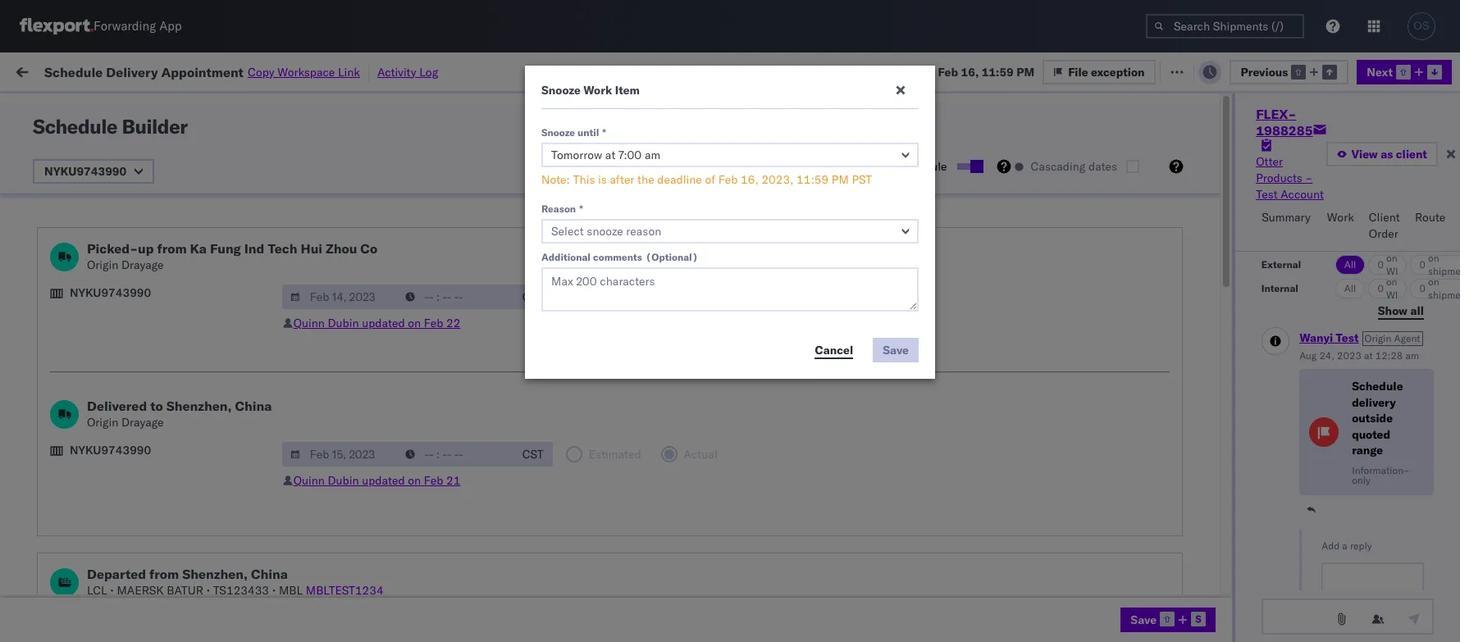 Task type: describe. For each thing, give the bounding box(es) containing it.
2150210
[[1048, 548, 1097, 562]]

client
[[1396, 147, 1427, 162]]

1 7:30 from the top
[[264, 331, 289, 346]]

2 maeu1234567 from the top
[[1117, 367, 1200, 381]]

appointment for schedule delivery appointment link related to 12:30 pm pst, feb 17, 2023
[[134, 258, 202, 273]]

2 -- from the top
[[1224, 620, 1238, 635]]

2 ping from the left
[[822, 151, 849, 165]]

picked-up from ka fung ind tech hui zhou co origin drayage
[[87, 240, 378, 272]]

mbl/mawb numbers button
[[1216, 130, 1404, 147]]

departed
[[87, 566, 146, 582]]

fcl for ping - test entity
[[539, 151, 559, 165]]

2 schedule pickup from los angeles, ca from the top
[[38, 322, 221, 353]]

forwarding app
[[94, 18, 182, 34]]

order
[[1369, 226, 1399, 241]]

0 horizontal spatial products
[[745, 187, 792, 201]]

track
[[418, 64, 445, 78]]

upload proof of delivery
[[38, 547, 164, 562]]

wanyi
[[1300, 331, 1333, 345]]

flxt00001977428a for schedule pickup from los angeles, ca
[[1224, 331, 1337, 346]]

3 air from the top
[[502, 295, 517, 310]]

integration test account - western digital for schedule pickup from los angeles international airport
[[822, 223, 1042, 237]]

017482927423 for 9:00 am pst, feb 25, 2023
[[1224, 548, 1309, 562]]

client for client order
[[1369, 210, 1400, 225]]

work,
[[173, 101, 200, 114]]

1988285 for flex-1988285
[[1048, 187, 1097, 201]]

pickup up schedule pickup from los angeles international airport
[[89, 178, 125, 192]]

cancel button
[[805, 338, 863, 363]]

1 ocean from the top
[[502, 114, 536, 129]]

0 horizontal spatial otter
[[715, 187, 742, 201]]

2 confirm pickup from los angeles, ca from the top
[[38, 430, 215, 461]]

origin inside delivered to shenzhen, china origin drayage
[[87, 415, 118, 430]]

pst
[[852, 172, 872, 187]]

0 down route button on the right
[[1420, 258, 1426, 271]]

flex- 1988285
[[1256, 106, 1313, 139]]

1 7:30 pm pst, feb 21, 2023 from the top
[[264, 331, 413, 346]]

ocean for flexport
[[502, 584, 536, 598]]

1 vertical spatial bookings test consignee
[[715, 439, 846, 454]]

0 horizontal spatial exception
[[1091, 64, 1145, 79]]

zhou
[[326, 240, 357, 257]]

view
[[1352, 147, 1378, 162]]

delivered to shenzhen, china origin drayage
[[87, 398, 272, 430]]

ocean for honeywell
[[502, 367, 536, 382]]

2 7:30 pm pst, feb 21, 2023 from the top
[[264, 367, 413, 382]]

1 horizontal spatial file exception
[[1179, 64, 1256, 78]]

2 flxt00001977428a from the top
[[1224, 367, 1337, 382]]

los down to
[[148, 430, 166, 445]]

flex- for flex-2001714
[[1012, 223, 1048, 237]]

on up show
[[1387, 276, 1398, 288]]

17, for schedule delivery appointment
[[371, 259, 389, 274]]

flex-1919147
[[1012, 584, 1097, 598]]

client name button
[[707, 130, 797, 147]]

3 schedule pickup from los angeles, ca link from the top
[[38, 574, 233, 607]]

work for import
[[179, 64, 208, 78]]

item
[[615, 83, 640, 98]]

1 vertical spatial bookings
[[715, 439, 763, 454]]

2023,
[[762, 172, 794, 187]]

upload proof of delivery button
[[38, 546, 164, 564]]

2 schedule pickup from los angeles, ca link from the top
[[38, 393, 233, 426]]

on left 22
[[408, 316, 421, 331]]

mmm d, yyyy text field for delivered to shenzhen, china
[[282, 442, 398, 467]]

batch
[[1368, 64, 1400, 78]]

12:30 pm pst, feb 17, 2023 for schedule pickup from los angeles international airport
[[264, 223, 420, 237]]

bookings for demo123
[[822, 114, 870, 129]]

lock schedule
[[871, 159, 947, 174]]

0 vertical spatial 21,
[[364, 331, 381, 346]]

fcl for bookings test consignee
[[539, 439, 559, 454]]

12:30 for schedule pickup from los angeles international airport
[[264, 223, 296, 237]]

ocean lcl for otter
[[502, 187, 559, 201]]

2 entity from the left
[[887, 151, 918, 165]]

comments
[[593, 251, 642, 263]]

delivery up the workitem button
[[89, 114, 131, 128]]

status
[[90, 101, 119, 114]]

4 resize handle column header from the left
[[581, 127, 600, 642]]

2 schedule pickup from los angeles, ca button from the top
[[38, 393, 233, 428]]

client for client name
[[715, 134, 742, 146]]

los inside schedule pickup from los angeles international airport
[[155, 214, 173, 228]]

1977428
[[1048, 367, 1097, 382]]

mofu0618318
[[1117, 150, 1201, 165]]

8 resize handle column header from the left
[[1089, 127, 1109, 642]]

link
[[338, 64, 360, 79]]

blocked,
[[202, 101, 243, 114]]

delivered
[[87, 398, 147, 414]]

6 resize handle column header from the left
[[794, 127, 814, 642]]

1 schedule delivery appointment link from the top
[[38, 113, 202, 129]]

drayage inside delivered to shenzhen, china origin drayage
[[121, 415, 164, 430]]

products,
[[852, 187, 902, 201]]

updated for picked-up from ka fung ind tech hui zhou co
[[362, 316, 405, 331]]

cst for picked-up from ka fung ind tech hui zhou co
[[522, 290, 544, 304]]

all button for external
[[1336, 255, 1366, 275]]

11:59 pm pst, feb 23, 2023
[[264, 439, 420, 454]]

6 ca from the top
[[38, 483, 53, 498]]

1 • from the left
[[110, 583, 114, 598]]

1 vertical spatial demu1232567
[[1117, 511, 1201, 526]]

confirm delivery
[[38, 511, 125, 525]]

batch action button
[[1342, 59, 1450, 83]]

10 resize handle column header from the left
[[1401, 127, 1421, 642]]

activity log
[[377, 64, 438, 79]]

external
[[1262, 258, 1302, 271]]

ocean fcl for flexport
[[502, 584, 559, 598]]

as
[[1381, 147, 1393, 162]]

mawb1234 for schedule delivery appointment
[[1224, 259, 1288, 274]]

ready
[[126, 101, 155, 114]]

2 7:30 from the top
[[264, 367, 289, 382]]

0 on shipm for external
[[1420, 252, 1460, 277]]

1 -- from the top
[[1224, 584, 1238, 598]]

schedule pickup from los angeles international airport button
[[38, 213, 233, 247]]

digital for schedule delivery appointment
[[1009, 259, 1042, 274]]

shenzhen, for from
[[182, 566, 248, 582]]

4 ca from the top
[[38, 411, 53, 425]]

1 ocean fcl from the top
[[502, 114, 559, 129]]

1 resize handle column header from the left
[[235, 127, 254, 642]]

pickup left to
[[89, 394, 125, 409]]

filtered
[[16, 100, 56, 115]]

schedule pickup from los angeles, ca for 1st schedule pickup from los angeles, ca link from the bottom
[[38, 575, 221, 606]]

pickup up confirm delivery
[[83, 466, 118, 481]]

on left 21
[[408, 473, 421, 488]]

7 ca from the top
[[38, 591, 53, 606]]

mbltest1234 button
[[306, 583, 384, 598]]

snooze for snooze until *
[[541, 126, 575, 139]]

origin country button
[[600, 130, 691, 147]]

0 horizontal spatial 16,
[[371, 187, 389, 201]]

los down builder on the top left of the page
[[148, 142, 166, 156]]

1 schedule pickup from los angeles, ca button from the top
[[38, 177, 233, 211]]

11:59 for 11:59 pm pst, feb 27, 2023
[[264, 584, 296, 598]]

work for snooze
[[584, 83, 612, 98]]

24, inside wanyi test origin agent aug 24, 2023 at 12:28 am
[[1319, 349, 1335, 362]]

pickup down delivered
[[83, 430, 118, 445]]

0 horizontal spatial file
[[1068, 64, 1088, 79]]

test inside wanyi test origin agent aug 24, 2023 at 12:28 am
[[1336, 331, 1359, 345]]

los down clearance
[[155, 322, 173, 337]]

delivery up departed
[[122, 547, 164, 562]]

1 ping - test entity from the left
[[715, 151, 811, 165]]

am for 9:30
[[292, 475, 311, 490]]

on up show all button
[[1429, 276, 1440, 288]]

flex- for flex-1977428
[[1012, 367, 1048, 382]]

am
[[1406, 349, 1419, 362]]

bookings test consignee for demo123
[[822, 114, 953, 129]]

3 ca from the top
[[38, 338, 53, 353]]

1 horizontal spatial file
[[1179, 64, 1200, 78]]

schedule delivery appointment button for 7:30 pm pst, feb 21, 2023
[[38, 365, 202, 384]]

activity
[[377, 64, 416, 79]]

1 horizontal spatial *
[[602, 126, 606, 139]]

numbers
[[1284, 134, 1324, 146]]

22
[[446, 316, 461, 331]]

Search Shipments (/) text field
[[1146, 14, 1304, 39]]

action
[[1403, 64, 1439, 78]]

maeu1234567 for confirm pickup from los angeles, ca
[[1117, 475, 1200, 490]]

otter products, llc
[[822, 187, 925, 201]]

9 resize handle column header from the left
[[1196, 127, 1216, 642]]

hui
[[301, 240, 322, 257]]

1 confirm pickup from los angeles, ca button from the top
[[38, 141, 233, 175]]

snooze until *
[[541, 126, 606, 139]]

bicu1234565,
[[1117, 619, 1198, 634]]

app
[[159, 18, 182, 34]]

aug
[[1300, 349, 1317, 362]]

outside
[[1352, 411, 1393, 426]]

3 confirm pickup from los angeles, ca from the top
[[38, 466, 215, 498]]

pickup down upload proof of delivery button
[[89, 575, 125, 589]]

2 • from the left
[[206, 583, 210, 598]]

only
[[1352, 474, 1371, 486]]

origin country
[[609, 134, 674, 146]]

on left log
[[402, 64, 415, 78]]

1 fcl from the top
[[539, 114, 559, 129]]

lock
[[871, 159, 896, 174]]

1 demo123 from the top
[[1224, 114, 1279, 129]]

otter products - test account link
[[1256, 153, 1326, 203]]

a
[[1342, 540, 1348, 552]]

testmbl123
[[1224, 151, 1296, 165]]

message (0)
[[221, 64, 288, 78]]

mawb1234 for schedule pickup from los angeles international airport
[[1224, 223, 1288, 237]]

mbltest1234 inside departed from shenzhen, china lcl • maersk batur • ts123433 • mbl mbltest1234
[[306, 583, 384, 598]]

ocean for otter
[[502, 187, 536, 201]]

1988285 for flex- 1988285
[[1256, 122, 1313, 139]]

Search Work text field
[[908, 59, 1087, 83]]

flex- for flex- 1988285
[[1256, 106, 1296, 122]]

view as client
[[1352, 147, 1427, 162]]

clearance
[[127, 286, 180, 301]]

information-
[[1352, 464, 1410, 477]]

0 on wi for external
[[1378, 252, 1399, 277]]

fcl for flexport demo consignee
[[539, 584, 559, 598]]

cancel
[[815, 342, 853, 357]]

actions
[[1399, 134, 1433, 146]]

departed from shenzhen, china lcl • maersk batur • ts123433 • mbl mbltest1234
[[87, 566, 384, 598]]

client order button
[[1362, 203, 1409, 251]]

quinn dubin updated on feb 21
[[293, 473, 461, 488]]

bookings test consignee for --
[[822, 584, 953, 598]]

log
[[419, 64, 438, 79]]

schedule delivery appointment button for 12:30 pm pst, feb 17, 2023
[[38, 257, 202, 275]]

products inside 'otter products - test account'
[[1256, 171, 1303, 185]]

integration test account - western digital for schedule delivery appointment
[[822, 259, 1042, 274]]

next
[[1367, 64, 1393, 79]]

0 vertical spatial demu1232567
[[1117, 439, 1201, 454]]

all
[[1411, 303, 1424, 318]]

0 up show
[[1378, 282, 1384, 295]]

digital for schedule pickup from los angeles international airport
[[1009, 223, 1042, 237]]

3 demo123 from the top
[[1224, 511, 1279, 526]]

upload for upload customs clearance documents
[[38, 286, 75, 301]]

all for internal
[[1345, 282, 1357, 295]]

flxt00001977428a for confirm pickup from los angeles, ca
[[1224, 475, 1337, 490]]

9:00 am pst, feb 25, 2023
[[264, 548, 414, 562]]

3 resize handle column header from the left
[[474, 127, 494, 642]]

this
[[573, 172, 595, 187]]

0 vertical spatial of
[[705, 172, 715, 187]]

work button
[[1321, 203, 1362, 251]]

delivery up upload proof of delivery
[[83, 511, 125, 525]]

activity log button
[[377, 62, 438, 81]]

Tomorrow at 7:00 am text field
[[541, 143, 919, 167]]

test123
[[1224, 403, 1272, 418]]

am for 9:00
[[292, 548, 311, 562]]

12:30 pm pst, feb 17, 2023 for schedule delivery appointment
[[264, 259, 420, 274]]

1 schedule delivery appointment button from the top
[[38, 113, 202, 131]]

origin inside button
[[609, 134, 636, 146]]

documents
[[38, 302, 97, 317]]

los down delivered to shenzhen, china origin drayage
[[148, 466, 166, 481]]

upload customs clearance documents link
[[38, 285, 233, 318]]

air for schedule pickup from los angeles international airport
[[502, 223, 517, 237]]

appointment for 7:30 pm pst, feb 21, 2023 schedule delivery appointment link
[[134, 366, 202, 381]]

schedule delivery appointment for 7:30
[[38, 366, 202, 381]]

2023 inside wanyi test origin agent aug 24, 2023 at 12:28 am
[[1337, 349, 1362, 362]]

1 horizontal spatial exception
[[1202, 64, 1256, 78]]

0 horizontal spatial otter products - test account
[[715, 187, 873, 201]]

1 horizontal spatial otter
[[822, 187, 849, 201]]

upload for upload proof of delivery
[[38, 547, 75, 562]]

pickup inside schedule pickup from los angeles international airport
[[89, 214, 125, 228]]

1 ca from the top
[[38, 158, 53, 173]]

pickup up nyku9743990 button
[[83, 142, 118, 156]]

range
[[1352, 443, 1383, 458]]

workitem button
[[10, 130, 238, 147]]

flex-2006134
[[1012, 151, 1097, 165]]

origin inside picked-up from ka fung ind tech hui zhou co origin drayage
[[87, 258, 118, 272]]

otter inside 'otter products - test account'
[[1256, 154, 1283, 169]]

4 confirm from the top
[[38, 511, 80, 525]]



Task type: locate. For each thing, give the bounding box(es) containing it.
wi for external
[[1387, 265, 1399, 277]]

customs
[[78, 286, 124, 301]]

wanyi test origin agent aug 24, 2023 at 12:28 am
[[1300, 331, 1421, 362]]

--
[[1224, 584, 1238, 598], [1224, 620, 1238, 635]]

0 vertical spatial wi
[[1387, 265, 1399, 277]]

1 vertical spatial thailand
[[609, 259, 654, 274]]

0 vertical spatial digital
[[1009, 223, 1042, 237]]

3 fcl from the top
[[539, 439, 559, 454]]

client left name at the top right of page
[[715, 134, 742, 146]]

upload proof of delivery link
[[38, 546, 164, 562]]

0 vertical spatial 12:30
[[264, 223, 296, 237]]

12:28
[[1376, 349, 1403, 362]]

progress
[[257, 101, 298, 114]]

am right 9:00 at left
[[292, 548, 311, 562]]

lcl inside departed from shenzhen, china lcl • maersk batur • ts123433 • mbl mbltest1234
[[87, 583, 107, 598]]

flexport. image
[[20, 18, 94, 34]]

1 vertical spatial mbltest1234
[[306, 583, 384, 598]]

sar
[[669, 151, 691, 165]]

1 vertical spatial flxt00001977428a
[[1224, 367, 1337, 382]]

2 digital from the top
[[1009, 259, 1042, 274]]

client up the order
[[1369, 210, 1400, 225]]

flex- for flex-1988285
[[1012, 187, 1048, 201]]

from inside picked-up from ka fung ind tech hui zhou co origin drayage
[[157, 240, 187, 257]]

up
[[138, 240, 154, 257]]

• right batur
[[206, 583, 210, 598]]

ka
[[190, 240, 207, 257]]

0 vertical spatial 12:30 pm pst, feb 17, 2023
[[264, 223, 420, 237]]

resize handle column header
[[235, 127, 254, 642], [417, 127, 436, 642], [474, 127, 494, 642], [581, 127, 600, 642], [687, 127, 707, 642], [794, 127, 814, 642], [958, 127, 978, 642], [1089, 127, 1109, 642], [1196, 127, 1216, 642], [1401, 127, 1421, 642], [1418, 127, 1438, 642]]

upload customs clearance documents button
[[38, 285, 233, 320]]

11:59 down 9:00 at left
[[264, 584, 296, 598]]

all for external
[[1345, 258, 1357, 271]]

27,
[[371, 584, 389, 598]]

1 vertical spatial snooze
[[541, 126, 575, 139]]

client inside "button"
[[1369, 210, 1400, 225]]

os
[[1414, 20, 1430, 32]]

7:30 pm pst, feb 21, 2023 up the 11:59 pm pst, feb 21, 2023
[[264, 367, 413, 382]]

2 all button from the top
[[1336, 279, 1366, 299]]

western for schedule delivery appointment
[[963, 259, 1006, 274]]

operato
[[1429, 134, 1460, 146]]

2 horizontal spatial •
[[272, 583, 276, 598]]

1 vertical spatial confirm pickup from los angeles, ca
[[38, 430, 215, 461]]

1 vertical spatial 1988285
[[1048, 187, 1097, 201]]

2 vertical spatial schedule delivery appointment
[[38, 366, 202, 381]]

0 vertical spatial schedule delivery appointment button
[[38, 113, 202, 131]]

0 vertical spatial schedule pickup from los angeles, ca link
[[38, 177, 233, 210]]

0 horizontal spatial ping - test entity
[[715, 151, 811, 165]]

2 all from the top
[[1345, 282, 1357, 295]]

0 vertical spatial -- : -- -- text field
[[397, 285, 513, 309]]

ag
[[876, 295, 892, 310], [983, 295, 998, 310], [876, 548, 892, 562], [983, 548, 998, 562]]

2 -- : -- -- text field from the top
[[397, 442, 513, 467]]

nyku9743990 inside button
[[44, 164, 126, 179]]

from inside schedule pickup from los angeles international airport
[[128, 214, 152, 228]]

wi
[[1387, 265, 1399, 277], [1387, 289, 1399, 301]]

0 on shipm for internal
[[1420, 276, 1460, 301]]

dubin for delivered to shenzhen, china
[[328, 473, 359, 488]]

1 schedule pickup from los angeles, ca from the top
[[38, 178, 221, 209]]

0 up "all"
[[1420, 282, 1426, 295]]

delivery up 'ready'
[[106, 64, 158, 80]]

1 vertical spatial vietnam
[[609, 548, 651, 562]]

1 upload from the top
[[38, 286, 75, 301]]

017482927423 left add
[[1224, 548, 1309, 562]]

additional
[[541, 251, 591, 263]]

on down the order
[[1387, 252, 1398, 264]]

schedule inside schedule delivery outside quoted range information- only
[[1352, 379, 1403, 394]]

2 ping - test entity from the left
[[822, 151, 918, 165]]

1 thailand from the top
[[609, 223, 654, 237]]

0 vertical spatial updated
[[362, 316, 405, 331]]

china inside departed from shenzhen, china lcl • maersk batur • ts123433 • mbl mbltest1234
[[251, 566, 288, 582]]

11 resize handle column header from the left
[[1418, 127, 1438, 642]]

delivery down picked- on the left top
[[89, 258, 131, 273]]

ping down client name
[[715, 151, 743, 165]]

schedule delivery appointment link up delivered
[[38, 365, 202, 382]]

MMM D, YYYY text field
[[282, 285, 398, 309], [282, 442, 398, 467]]

entity down consignee button
[[887, 151, 918, 165]]

work right the import
[[179, 64, 208, 78]]

1 vertical spatial schedule delivery appointment button
[[38, 257, 202, 275]]

2 demo123 from the top
[[1224, 439, 1279, 454]]

quinn for picked-up from ka fung ind tech hui zhou co
[[293, 316, 325, 331]]

otter products - test account inside the otter products - test account link
[[1256, 154, 1324, 202]]

am
[[292, 475, 311, 490], [292, 548, 311, 562]]

maeu1234567 for schedule pickup from los angeles, ca
[[1117, 331, 1200, 345]]

12:00
[[264, 295, 296, 310]]

1 17, from the top
[[371, 223, 389, 237]]

* right until
[[602, 126, 606, 139]]

note:
[[541, 172, 570, 187]]

ocean for bookings
[[502, 439, 536, 454]]

2 schedule delivery appointment from the top
[[38, 258, 202, 273]]

pickup down upload customs clearance documents
[[89, 322, 125, 337]]

3 flxt00001977428a from the top
[[1224, 475, 1337, 490]]

0 horizontal spatial •
[[110, 583, 114, 598]]

1 confirm from the top
[[38, 142, 80, 156]]

my work
[[16, 59, 89, 82]]

1 snooze from the top
[[541, 83, 581, 98]]

2 ca from the top
[[38, 194, 53, 209]]

3 ocean lcl from the top
[[502, 367, 559, 382]]

2 confirm from the top
[[38, 430, 80, 445]]

2 vertical spatial demu1232567
[[1201, 619, 1284, 634]]

forwarding app link
[[20, 18, 182, 34]]

-- : -- -- text field for delivered to shenzhen, china
[[397, 442, 513, 467]]

1 ocean lcl from the top
[[502, 187, 559, 201]]

upload
[[38, 286, 75, 301], [38, 547, 75, 562]]

0 vertical spatial flxt00001977428a
[[1224, 331, 1337, 346]]

origin inside wanyi test origin agent aug 24, 2023 at 12:28 am
[[1365, 332, 1392, 344]]

1 all from the top
[[1345, 258, 1357, 271]]

quinn dubin updated on feb 21 button
[[293, 473, 461, 488]]

origin
[[609, 134, 636, 146], [87, 258, 118, 272], [1365, 332, 1392, 344], [87, 415, 118, 430]]

24, down 23,
[[365, 475, 382, 490]]

1 horizontal spatial 16,
[[741, 172, 759, 187]]

shenzhen, for to
[[166, 398, 232, 414]]

(optional)
[[646, 251, 698, 263]]

017482927423 for 12:00 pm pst, feb 20, 2023
[[1224, 295, 1309, 310]]

for
[[157, 101, 171, 114]]

3 maeu1234567 from the top
[[1117, 475, 1200, 490]]

los right departed
[[155, 575, 173, 589]]

16, up co
[[371, 187, 389, 201]]

all down work button
[[1345, 258, 1357, 271]]

0 vertical spatial 1988285
[[1256, 122, 1313, 139]]

ocean lcl for honeywell
[[502, 367, 559, 382]]

0 vertical spatial confirm pickup from los angeles, ca
[[38, 142, 215, 173]]

1 vertical spatial schedule pickup from los angeles, ca link
[[38, 393, 233, 426]]

1 horizontal spatial 1988285
[[1256, 122, 1313, 139]]

of inside button
[[109, 547, 119, 562]]

account
[[830, 187, 873, 201], [1281, 187, 1324, 202], [906, 223, 950, 237], [906, 259, 950, 274], [800, 295, 843, 310], [906, 295, 950, 310], [807, 331, 851, 346], [914, 331, 957, 346], [807, 367, 851, 382], [914, 367, 957, 382], [800, 548, 843, 562], [906, 548, 950, 562]]

thailand for schedule delivery appointment
[[609, 259, 654, 274]]

0 horizontal spatial of
[[109, 547, 119, 562]]

1 horizontal spatial 24,
[[1319, 349, 1335, 362]]

2 confirm pickup from los angeles, ca link from the top
[[38, 429, 233, 462]]

drayage down up
[[121, 258, 164, 272]]

flex-2006134 button
[[986, 146, 1101, 169], [986, 146, 1101, 169]]

21, up the 11:59 pm pst, feb 21, 2023
[[364, 367, 381, 382]]

1 horizontal spatial mbltest1234
[[1224, 187, 1302, 201]]

12:30 up the tech
[[264, 223, 296, 237]]

western
[[963, 223, 1006, 237], [963, 259, 1006, 274]]

the
[[637, 172, 654, 187]]

1 017482927423 from the top
[[1224, 295, 1309, 310]]

11:59 pm pst, feb 21, 2023
[[264, 403, 420, 418]]

2 snooze from the top
[[541, 126, 575, 139]]

0 horizontal spatial file exception
[[1068, 64, 1145, 79]]

2 horizontal spatial 16,
[[961, 64, 979, 79]]

0 horizontal spatial 24,
[[365, 475, 382, 490]]

4 ocean from the top
[[502, 331, 536, 346]]

9:30
[[264, 475, 289, 490]]

updated
[[362, 316, 405, 331], [362, 473, 405, 488]]

0 vertical spatial demo123
[[1224, 114, 1279, 129]]

test inside 'otter products - test account'
[[1256, 187, 1278, 202]]

at left link
[[327, 64, 337, 78]]

in
[[246, 101, 255, 114]]

: left no
[[381, 101, 384, 114]]

1 12:30 from the top
[[264, 223, 296, 237]]

1 horizontal spatial otter products - test account
[[1256, 154, 1324, 202]]

snooze for snooze work item
[[541, 83, 581, 98]]

11:59 right 2023,
[[797, 172, 829, 187]]

drayage down to
[[121, 415, 164, 430]]

0 horizontal spatial ping
[[715, 151, 743, 165]]

upload customs clearance documents
[[38, 286, 180, 317]]

1 -- : -- -- text field from the top
[[397, 285, 513, 309]]

: for snoozed
[[381, 101, 384, 114]]

0 on wi for internal
[[1378, 276, 1399, 301]]

1 vertical spatial digital
[[1009, 259, 1042, 274]]

route
[[1415, 210, 1446, 225]]

appointment
[[161, 64, 244, 80], [134, 114, 202, 128], [134, 258, 202, 273], [134, 366, 202, 381]]

1 confirm pickup from los angeles, ca from the top
[[38, 142, 215, 173]]

hong
[[609, 151, 636, 165]]

1 horizontal spatial products
[[1256, 171, 1303, 185]]

2 17, from the top
[[371, 259, 389, 274]]

snooze left until
[[541, 126, 575, 139]]

1 vertical spatial am
[[292, 548, 311, 562]]

am right 9:30
[[292, 475, 311, 490]]

: for status
[[119, 101, 122, 114]]

schedule pickup from los angeles international airport link
[[38, 213, 233, 246]]

products
[[1256, 171, 1303, 185], [745, 187, 792, 201]]

3 confirm from the top
[[38, 466, 80, 481]]

-- right "save" button
[[1224, 620, 1238, 635]]

flxt00001977428a down aug
[[1224, 367, 1337, 382]]

los right delivered
[[155, 394, 173, 409]]

1 vertical spatial quinn
[[293, 473, 325, 488]]

reply
[[1350, 540, 1372, 552]]

ca
[[38, 158, 53, 173], [38, 194, 53, 209], [38, 338, 53, 353], [38, 411, 53, 425], [38, 447, 53, 461], [38, 483, 53, 498], [38, 591, 53, 606]]

2 vertical spatial flxt00001977428a
[[1224, 475, 1337, 490]]

1 vertical spatial client
[[1369, 210, 1400, 225]]

client inside button
[[715, 134, 742, 146]]

1 horizontal spatial :
[[381, 101, 384, 114]]

2 dubin from the top
[[328, 473, 359, 488]]

snooze up snooze until *
[[541, 83, 581, 98]]

all button for internal
[[1336, 279, 1366, 299]]

None text field
[[1262, 599, 1434, 635]]

1 vietnam from the top
[[609, 295, 651, 310]]

confirm pickup from los angeles, ca link
[[38, 141, 233, 174], [38, 429, 233, 462]]

1 vertical spatial schedule delivery appointment link
[[38, 257, 202, 274]]

from inside departed from shenzhen, china lcl • maersk batur • ts123433 • mbl mbltest1234
[[149, 566, 179, 582]]

3 schedule delivery appointment button from the top
[[38, 365, 202, 384]]

1 entity from the left
[[780, 151, 811, 165]]

ts123433
[[213, 583, 269, 598]]

2 vertical spatial maeu1234567
[[1117, 475, 1200, 490]]

demu1232567
[[1117, 439, 1201, 454], [1117, 511, 1201, 526], [1201, 619, 1284, 634]]

0 horizontal spatial entity
[[780, 151, 811, 165]]

1 digital from the top
[[1009, 223, 1042, 237]]

no
[[388, 101, 401, 114]]

mbltest1234 down 9:00 am pst, feb 25, 2023
[[306, 583, 384, 598]]

1 am from the top
[[292, 475, 311, 490]]

integration
[[822, 223, 879, 237], [822, 259, 879, 274], [715, 295, 772, 310], [822, 295, 879, 310], [715, 548, 772, 562], [822, 548, 879, 562]]

3 • from the left
[[272, 583, 276, 598]]

2 quinn from the top
[[293, 473, 325, 488]]

nyku9743990 button
[[33, 159, 154, 184]]

air for upload proof of delivery
[[502, 548, 517, 562]]

3 schedule pickup from los angeles, ca from the top
[[38, 394, 221, 425]]

0 vertical spatial --
[[1224, 584, 1238, 598]]

17, for schedule pickup from los angeles international airport
[[371, 223, 389, 237]]

0 horizontal spatial mbltest1234
[[306, 583, 384, 598]]

schedule delivery appointment for 12:30
[[38, 258, 202, 273]]

1 dubin from the top
[[328, 316, 359, 331]]

1 air from the top
[[502, 223, 517, 237]]

-- : -- -- text field
[[397, 285, 513, 309], [397, 442, 513, 467]]

integration test account - western digital
[[822, 223, 1042, 237], [822, 259, 1042, 274]]

-- up bicu1234565, demu1232567
[[1224, 584, 1238, 598]]

16, left 2023,
[[741, 172, 759, 187]]

2 cst from the top
[[522, 447, 544, 462]]

1 vertical spatial confirm pickup from los angeles, ca link
[[38, 429, 233, 462]]

0 vertical spatial bookings
[[822, 114, 870, 129]]

1 schedule delivery appointment from the top
[[38, 114, 202, 128]]

1 vertical spatial drayage
[[121, 415, 164, 430]]

all button up wanyi test button
[[1336, 279, 1366, 299]]

confirm pickup from los angeles, ca
[[38, 142, 215, 173], [38, 430, 215, 461], [38, 466, 215, 498]]

summary button
[[1255, 203, 1321, 251]]

0 vertical spatial western
[[963, 223, 1006, 237]]

: left 'ready'
[[119, 101, 122, 114]]

1 wi from the top
[[1387, 265, 1399, 277]]

ocean for ping
[[502, 151, 536, 165]]

origin down picked- on the left top
[[87, 258, 118, 272]]

confirm pickup from los angeles, ca button down delivered
[[38, 429, 233, 464]]

quinn dubin updated on feb 22
[[293, 316, 461, 331]]

Max 200 characters text field
[[541, 267, 919, 312]]

0 horizontal spatial :
[[119, 101, 122, 114]]

work inside button
[[179, 64, 208, 78]]

flex- inside flex- 1988285
[[1256, 106, 1296, 122]]

11:59 up the tech
[[264, 187, 296, 201]]

1 quinn from the top
[[293, 316, 325, 331]]

0 vertical spatial maeu1234567
[[1117, 331, 1200, 345]]

1 confirm pickup from los angeles, ca link from the top
[[38, 141, 233, 174]]

show all button
[[1368, 299, 1434, 323]]

thailand up the additional comments (optional)
[[609, 223, 654, 237]]

0 vertical spatial mbltest1234
[[1224, 187, 1302, 201]]

1 horizontal spatial •
[[206, 583, 210, 598]]

None text field
[[1322, 563, 1424, 599]]

0 vertical spatial at
[[327, 64, 337, 78]]

otter down mbl/mawb numbers
[[1256, 154, 1283, 169]]

5 resize handle column header from the left
[[687, 127, 707, 642]]

0 vertical spatial products
[[1256, 171, 1303, 185]]

11:59 for 11:59 pm pst, feb 16, 2023
[[264, 187, 296, 201]]

confirm pickup from los angeles, ca button down builder on the top left of the page
[[38, 141, 233, 175]]

1 vertical spatial updated
[[362, 473, 405, 488]]

import
[[139, 64, 176, 78]]

shenzhen, inside departed from shenzhen, china lcl • maersk batur • ts123433 • mbl mbltest1234
[[182, 566, 248, 582]]

4 ocean fcl from the top
[[502, 584, 559, 598]]

quinn for delivered to shenzhen, china
[[293, 473, 325, 488]]

schedule pickup from los angeles, ca for second schedule pickup from los angeles, ca link from the bottom
[[38, 394, 221, 425]]

bookings test consignee
[[822, 114, 953, 129], [715, 439, 846, 454], [822, 584, 953, 598]]

updated for delivered to shenzhen, china
[[362, 473, 405, 488]]

flex-2150210 button
[[986, 543, 1101, 566], [986, 543, 1101, 566]]

2 mawb1234 from the top
[[1224, 259, 1288, 274]]

2 12:30 pm pst, feb 17, 2023 from the top
[[264, 259, 420, 274]]

11:59 for 11:59 pm pst, feb 23, 2023
[[264, 439, 296, 454]]

0 down the order
[[1378, 258, 1384, 271]]

upload inside upload customs clearance documents
[[38, 286, 75, 301]]

12:30 for schedule delivery appointment
[[264, 259, 296, 274]]

2 vertical spatial schedule delivery appointment link
[[38, 365, 202, 382]]

due
[[914, 64, 935, 79]]

4 air from the top
[[502, 548, 517, 562]]

-- : -- -- text field for picked-up from ka fung ind tech hui zhou co
[[397, 285, 513, 309]]

flxt00001977428a up aug
[[1224, 331, 1337, 346]]

shenzhen, right to
[[166, 398, 232, 414]]

mawb1234 up internal
[[1224, 259, 1288, 274]]

2 0 on shipm from the top
[[1420, 276, 1460, 301]]

2 12:30 from the top
[[264, 259, 296, 274]]

21
[[446, 473, 461, 488]]

confirm pickup from los angeles, ca down delivered
[[38, 430, 215, 461]]

1 vertical spatial mawb1234
[[1224, 259, 1288, 274]]

0 vertical spatial snooze
[[541, 83, 581, 98]]

2 thailand from the top
[[609, 259, 654, 274]]

0 vertical spatial *
[[602, 126, 606, 139]]

1 vertical spatial upload
[[38, 547, 75, 562]]

0 vertical spatial 24,
[[1319, 349, 1335, 362]]

1 vertical spatial *
[[579, 203, 583, 215]]

on down route button on the right
[[1429, 252, 1440, 264]]

3 ocean fcl from the top
[[502, 439, 559, 454]]

1 integration test account - western digital from the top
[[822, 223, 1042, 237]]

previous
[[1241, 64, 1288, 79]]

2 western from the top
[[963, 259, 1006, 274]]

1 ping from the left
[[715, 151, 743, 165]]

flexport demo consignee
[[715, 584, 850, 598]]

mbltest1234 up summary
[[1224, 187, 1302, 201]]

schedule builder
[[33, 114, 187, 139]]

0 on wi up show
[[1378, 276, 1399, 301]]

17, up co
[[371, 223, 389, 237]]

• down departed
[[110, 583, 114, 598]]

quinn down 12:00
[[293, 316, 325, 331]]

9:00
[[264, 548, 289, 562]]

0 vertical spatial 017482927423
[[1224, 295, 1309, 310]]

0 vertical spatial ocean lcl
[[502, 187, 559, 201]]

schedule pickup from los angeles, ca for 3rd schedule pickup from los angeles, ca link from the bottom
[[38, 178, 221, 209]]

1 vertical spatial confirm pickup from los angeles, ca button
[[38, 429, 233, 464]]

0 horizontal spatial work
[[179, 64, 208, 78]]

dubin down 12:00 pm pst, feb 20, 2023
[[328, 316, 359, 331]]

1 vertical spatial all button
[[1336, 279, 1366, 299]]

flex- for flex-1919147
[[1012, 584, 1048, 598]]

1 vertical spatial 17,
[[371, 259, 389, 274]]

None checkbox
[[957, 163, 980, 170]]

cst for delivered to shenzhen, china
[[522, 447, 544, 462]]

12:30 down the tech
[[264, 259, 296, 274]]

pickup up airport
[[89, 214, 125, 228]]

21, for schedule pickup from los angeles, ca
[[371, 403, 389, 418]]

0 vertical spatial work
[[179, 64, 208, 78]]

* right reason on the top left
[[579, 203, 583, 215]]

0 vertical spatial cst
[[522, 290, 544, 304]]

5 ocean from the top
[[502, 367, 536, 382]]

los up schedule pickup from los angeles international airport link
[[155, 178, 173, 192]]

0 vertical spatial mmm d, yyyy text field
[[282, 285, 398, 309]]

wi for internal
[[1387, 289, 1399, 301]]

forwarding
[[94, 18, 156, 34]]

12:30 pm pst, feb 17, 2023 up zhou
[[264, 223, 420, 237]]

all button down work button
[[1336, 255, 1366, 275]]

11:59 up 9:30
[[264, 439, 296, 454]]

schedule delivery appointment up delivered
[[38, 366, 202, 381]]

shenzhen, up ts123433
[[182, 566, 248, 582]]

2 horizontal spatial work
[[1327, 210, 1354, 225]]

confirm pickup from los angeles, ca down schedule builder
[[38, 142, 215, 173]]

test
[[873, 114, 895, 129], [756, 151, 777, 165], [862, 151, 884, 165], [805, 187, 827, 201], [1256, 187, 1278, 202], [882, 223, 903, 237], [882, 259, 903, 274], [775, 295, 797, 310], [882, 295, 903, 310], [1336, 331, 1359, 345], [783, 331, 804, 346], [889, 331, 911, 346], [783, 367, 804, 382], [889, 367, 911, 382], [766, 439, 788, 454], [775, 548, 797, 562], [882, 548, 903, 562], [873, 584, 895, 598]]

drayage inside picked-up from ka fung ind tech hui zhou co origin drayage
[[121, 258, 164, 272]]

5 ca from the top
[[38, 447, 53, 461]]

21, for schedule delivery appointment
[[364, 367, 381, 382]]

wi up show
[[1387, 289, 1399, 301]]

1 schedule pickup from los angeles, ca link from the top
[[38, 177, 233, 210]]

3 ocean from the top
[[502, 187, 536, 201]]

schedule delivery appointment link for 7:30 pm pst, feb 21, 2023
[[38, 365, 202, 382]]

4 schedule pickup from los angeles, ca from the top
[[38, 575, 221, 606]]

1 cst from the top
[[522, 290, 544, 304]]

2001714
[[1048, 223, 1097, 237]]

hong kong sar china
[[609, 151, 725, 165]]

0 vertical spatial confirm pickup from los angeles, ca button
[[38, 141, 233, 175]]

1 vertical spatial maeu1234567
[[1117, 367, 1200, 381]]

at inside wanyi test origin agent aug 24, 2023 at 12:28 am
[[1364, 349, 1373, 362]]

21, up 23,
[[371, 403, 389, 418]]

12:30 pm pst, feb 17, 2023 down zhou
[[264, 259, 420, 274]]

ping
[[715, 151, 743, 165], [822, 151, 849, 165]]

workspace
[[277, 64, 335, 79]]

11:59 right due
[[982, 64, 1014, 79]]

work
[[47, 59, 89, 82]]

2 schedule delivery appointment link from the top
[[38, 257, 202, 274]]

wi down the order
[[1387, 265, 1399, 277]]

1 maeu1234567 from the top
[[1117, 331, 1200, 345]]

2 vertical spatial confirm pickup from los angeles, ca
[[38, 466, 215, 498]]

flex-
[[1256, 106, 1296, 122], [1012, 151, 1048, 165], [1012, 187, 1048, 201], [1012, 223, 1048, 237], [1012, 367, 1048, 382], [1012, 548, 1048, 562], [1012, 584, 1048, 598]]

0 on wi down the order
[[1378, 252, 1399, 277]]

shenzhen, inside delivered to shenzhen, china origin drayage
[[166, 398, 232, 414]]

Select snooze reason text field
[[541, 219, 919, 244]]

work inside button
[[1327, 210, 1354, 225]]

mbltest1234
[[1224, 187, 1302, 201], [306, 583, 384, 598]]

confirm pickup from los angeles, ca up confirm delivery
[[38, 466, 215, 498]]

0 vertical spatial integration test account - western digital
[[822, 223, 1042, 237]]

confirm pickup from los angeles, ca link down builder on the top left of the page
[[38, 141, 233, 174]]

ocean fcl for bookings
[[502, 439, 559, 454]]

los left "angeles"
[[155, 214, 173, 228]]

of right deadline
[[705, 172, 715, 187]]

2 horizontal spatial otter
[[1256, 154, 1283, 169]]

1 vertical spatial ocean lcl
[[502, 331, 559, 346]]

flex- for flex-2150210
[[1012, 548, 1048, 562]]

11:59 for 11:59 pm pst, feb 21, 2023
[[264, 403, 296, 418]]

2 ocean lcl from the top
[[502, 331, 559, 346]]

country
[[638, 134, 674, 146]]

status : ready for work, blocked, in progress
[[90, 101, 298, 114]]

thailand for schedule pickup from los angeles international airport
[[609, 223, 654, 237]]

2 ocean fcl from the top
[[502, 151, 559, 165]]

consignee
[[898, 114, 953, 129], [822, 134, 869, 146], [791, 439, 846, 454], [795, 584, 850, 598], [898, 584, 953, 598]]

1 0 on shipm from the top
[[1420, 252, 1460, 277]]

1 mmm d, yyyy text field from the top
[[282, 285, 398, 309]]

1 vertical spatial dubin
[[328, 473, 359, 488]]

2 resize handle column header from the left
[[417, 127, 436, 642]]

reason
[[541, 203, 576, 215]]

mawb1234 up the external
[[1224, 223, 1288, 237]]

vietnam for 9:00 am pst, feb 25, 2023
[[609, 548, 651, 562]]

dubin for picked-up from ka fung ind tech hui zhou co
[[328, 316, 359, 331]]

1 western from the top
[[963, 223, 1006, 237]]

snooze work item
[[541, 83, 640, 98]]

work left item
[[584, 83, 612, 98]]

air for schedule delivery appointment
[[502, 259, 517, 274]]

1 vertical spatial wi
[[1387, 289, 1399, 301]]

7:30 pm pst, feb 21, 2023
[[264, 331, 413, 346], [264, 367, 413, 382]]

consignee inside button
[[822, 134, 869, 146]]

0 vertical spatial shenzhen,
[[166, 398, 232, 414]]

products down testmbl123
[[1256, 171, 1303, 185]]

message
[[221, 64, 267, 78]]

21, down quinn dubin updated on feb 22 in the left of the page
[[364, 331, 381, 346]]

0 vertical spatial vietnam
[[609, 295, 651, 310]]

delivery up delivered
[[89, 366, 131, 381]]

2 schedule delivery appointment button from the top
[[38, 257, 202, 275]]

2 confirm pickup from los angeles, ca button from the top
[[38, 429, 233, 464]]

7 resize handle column header from the left
[[958, 127, 978, 642]]

client order
[[1369, 210, 1400, 241]]

16, right due
[[961, 64, 979, 79]]

1 flxt00001977428a from the top
[[1224, 331, 1337, 346]]

1 vertical spatial --
[[1224, 620, 1238, 635]]

on
[[402, 64, 415, 78], [1387, 252, 1398, 264], [1429, 252, 1440, 264], [1387, 276, 1398, 288], [1429, 276, 1440, 288], [408, 316, 421, 331], [408, 473, 421, 488]]

0 horizontal spatial *
[[579, 203, 583, 215]]

pm
[[1017, 64, 1035, 79], [832, 172, 849, 187], [299, 187, 317, 201], [299, 223, 317, 237], [299, 259, 317, 274], [299, 295, 317, 310], [292, 331, 310, 346], [292, 367, 310, 382], [299, 403, 317, 418], [299, 439, 317, 454], [299, 584, 317, 598]]

save
[[1131, 612, 1157, 627]]

digital down "flex-2001714"
[[1009, 259, 1042, 274]]

mmm d, yyyy text field for picked-up from ka fung ind tech hui zhou co
[[282, 285, 398, 309]]

work
[[179, 64, 208, 78], [584, 83, 612, 98], [1327, 210, 1354, 225]]

updated down 20,
[[362, 316, 405, 331]]

1 vertical spatial work
[[584, 83, 612, 98]]

1 vertical spatial of
[[109, 547, 119, 562]]

2 mmm d, yyyy text field from the top
[[282, 442, 398, 467]]

schedule delivery appointment link up the workitem button
[[38, 113, 202, 129]]

1 updated from the top
[[362, 316, 405, 331]]

is
[[598, 172, 607, 187]]

schedule inside schedule pickup from los angeles international airport
[[38, 214, 86, 228]]

schedule delivery appointment link for 12:30 pm pst, feb 17, 2023
[[38, 257, 202, 274]]

bookings for --
[[822, 584, 870, 598]]

vietnam for 12:00 pm pst, feb 20, 2023
[[609, 295, 651, 310]]

1 vertical spatial shenzhen,
[[182, 566, 248, 582]]

11:59
[[982, 64, 1014, 79], [797, 172, 829, 187], [264, 187, 296, 201], [264, 403, 296, 418], [264, 439, 296, 454], [264, 584, 296, 598]]

0 vertical spatial upload
[[38, 286, 75, 301]]

western for schedule pickup from los angeles international airport
[[963, 223, 1006, 237]]

co
[[360, 240, 378, 257]]

by:
[[59, 100, 75, 115]]

china inside delivered to shenzhen, china origin drayage
[[235, 398, 272, 414]]

appointment for 3rd schedule delivery appointment link from the bottom of the page
[[134, 114, 202, 128]]

ocean fcl for ping
[[502, 151, 559, 165]]

at left 12:28
[[1364, 349, 1373, 362]]

to
[[150, 398, 163, 414]]

1 vertical spatial schedule pickup from los angeles, ca button
[[38, 393, 233, 428]]



Task type: vqa. For each thing, say whether or not it's contained in the screenshot.


